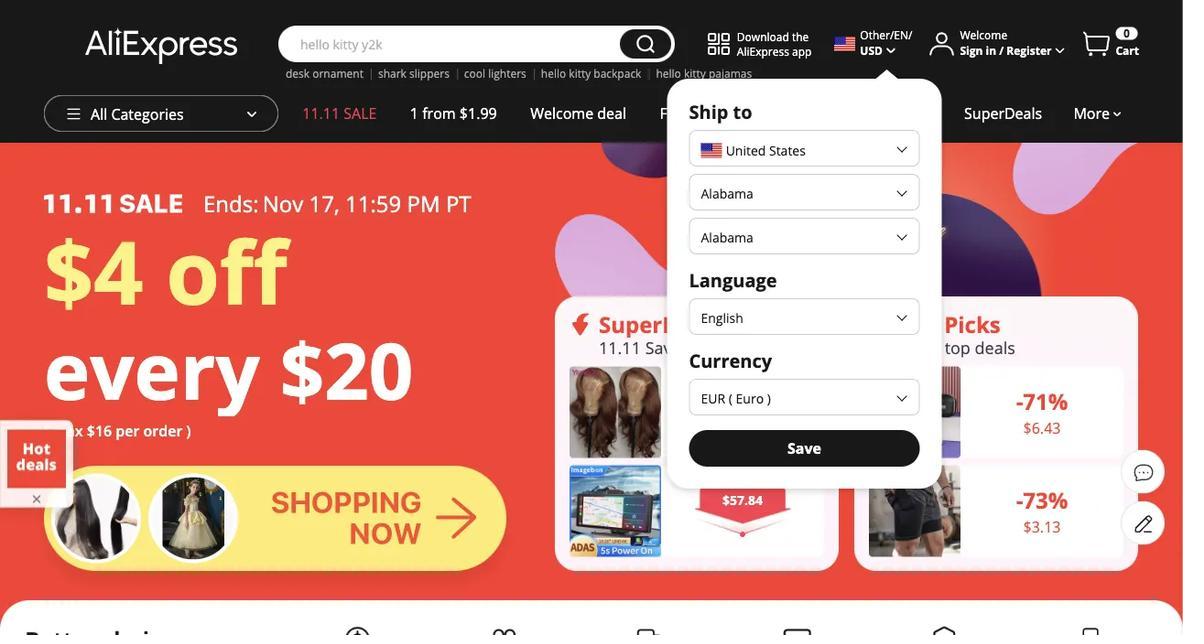 Task type: vqa. For each thing, say whether or not it's contained in the screenshot.
third 11l24uK image
no



Task type: locate. For each thing, give the bounding box(es) containing it.
kitty
[[569, 66, 591, 81], [684, 66, 706, 81]]

first
[[660, 103, 689, 123]]

1 vertical spatial welcome
[[530, 103, 593, 123]]

$57.84
[[722, 492, 763, 509]]

(
[[729, 390, 732, 407], [44, 421, 49, 441]]

1 horizontal spatial hello
[[656, 66, 681, 81]]

-
[[1016, 387, 1023, 417], [1016, 486, 1023, 515]]

ship to
[[689, 99, 752, 124]]

0 horizontal spatial save
[[645, 336, 681, 359]]

sale
[[344, 103, 377, 123]]

top
[[898, 309, 938, 339]]

2 horizontal spatial 11.11
[[898, 336, 940, 359]]

download
[[737, 29, 789, 44]]

alabama up language
[[701, 228, 753, 246]]

superdeals down sign in / register
[[964, 103, 1042, 123]]

welcome for welcome
[[960, 27, 1007, 42]]

ship
[[689, 99, 728, 124]]

- inside -71% $6.43
[[1016, 387, 1023, 417]]

top picks
[[898, 309, 1001, 339]]

language
[[689, 267, 777, 293]]

currency
[[689, 348, 772, 373]]

1 horizontal spatial 11.11
[[599, 336, 641, 359]]

hello
[[541, 66, 566, 81], [656, 66, 681, 81]]

hello kitty backpack
[[541, 66, 641, 81]]

1 vertical spatial superdeals
[[599, 309, 722, 339]]

1 hello from the left
[[541, 66, 566, 81]]

$1.99
[[459, 103, 497, 123]]

) right the order
[[186, 421, 191, 441]]

all
[[91, 104, 107, 124]]

0 vertical spatial -
[[1016, 387, 1023, 417]]

1 horizontal spatial icon image
[[869, 314, 891, 335]]

1 vertical spatial -
[[1016, 486, 1023, 515]]

hello up first
[[656, 66, 681, 81]]

1 vertical spatial alabama
[[701, 228, 753, 246]]

alabama down united
[[701, 185, 753, 202]]

superdeals inside superdeals link
[[964, 103, 1042, 123]]

/ right other/
[[908, 27, 912, 42]]

order
[[143, 421, 183, 441]]

app
[[792, 43, 812, 58]]

0
[[1124, 26, 1130, 41]]

welcome for welcome deal
[[530, 103, 593, 123]]

superdeals up currency
[[599, 309, 722, 339]]

cool lighters link
[[464, 66, 526, 81]]

to
[[733, 99, 752, 124]]

0 vertical spatial (
[[729, 390, 732, 407]]

11.11 left big
[[599, 336, 641, 359]]

1 vertical spatial )
[[186, 421, 191, 441]]

0 horizontal spatial hello
[[541, 66, 566, 81]]

11.11 sale
[[302, 103, 377, 123]]

kitty left backpack
[[569, 66, 591, 81]]

0 horizontal spatial superdeals
[[599, 309, 722, 339]]

1 horizontal spatial save
[[787, 439, 821, 458]]

/ for in
[[999, 42, 1004, 58]]

1 kitty from the left
[[569, 66, 591, 81]]

0 vertical spatial )
[[767, 390, 771, 407]]

0 horizontal spatial welcome
[[530, 103, 593, 123]]

united
[[726, 142, 766, 160]]

welcome up superdeals link
[[960, 27, 1007, 42]]

2 icon image from the left
[[869, 314, 891, 335]]

- for 73%
[[1016, 486, 1023, 515]]

save
[[645, 336, 681, 359], [787, 439, 821, 458]]

shark slippers link
[[378, 66, 449, 81]]

1 vertical spatial off
[[166, 212, 287, 330]]

0 horizontal spatial (
[[44, 421, 49, 441]]

ends: nov 17, 11:59 pm pt
[[203, 189, 471, 218]]

- inside -73% $3.13
[[1016, 486, 1023, 515]]

0 vertical spatial alabama
[[701, 185, 753, 202]]

0 horizontal spatial )
[[186, 421, 191, 441]]

1 alabama from the top
[[701, 185, 753, 202]]

0 vertical spatial off
[[771, 103, 789, 123]]

1 icon image from the left
[[570, 314, 592, 335]]

welcome down hello kitty backpack
[[530, 103, 593, 123]]

11.11 top deals
[[898, 336, 1015, 359]]

product image image
[[570, 367, 661, 458], [869, 367, 961, 458], [570, 466, 661, 557], [869, 466, 961, 557]]

0 horizontal spatial icon image
[[570, 314, 592, 335]]

) right euro
[[767, 390, 771, 407]]

first come, 50% off link
[[643, 95, 806, 132]]

every $20 ( max $16 per order )
[[44, 317, 413, 441]]

welcome
[[960, 27, 1007, 42], [530, 103, 593, 123]]

11.11 left the top
[[898, 336, 940, 359]]

2 hello from the left
[[656, 66, 681, 81]]

from
[[422, 103, 456, 123]]

11.11 left sale
[[302, 103, 340, 123]]

icon image for superdeals
[[570, 314, 592, 335]]

aliexpress
[[737, 43, 789, 58]]

-71% $6.43
[[1016, 387, 1068, 438]]

icon image
[[570, 314, 592, 335], [869, 314, 891, 335]]

1 vertical spatial (
[[44, 421, 49, 441]]

usd
[[860, 42, 883, 58]]

1 - from the top
[[1016, 387, 1023, 417]]

0 horizontal spatial /
[[908, 27, 912, 42]]

superdeals link
[[947, 95, 1059, 132]]

1 horizontal spatial kitty
[[684, 66, 706, 81]]

1 horizontal spatial off
[[771, 103, 789, 123]]

2 kitty from the left
[[684, 66, 706, 81]]

kitty left pajamas at the top right
[[684, 66, 706, 81]]

2 - from the top
[[1016, 486, 1023, 515]]

$4 off
[[44, 212, 287, 330]]

/
[[908, 27, 912, 42], [999, 42, 1004, 58]]

2 alabama from the top
[[701, 228, 753, 246]]

0 horizontal spatial 11.11
[[302, 103, 340, 123]]

( right eur at the right bottom
[[729, 390, 732, 407]]

united states
[[726, 142, 806, 160]]

1 horizontal spatial superdeals
[[964, 103, 1042, 123]]

/ right in
[[999, 42, 1004, 58]]

$57.84 link
[[570, 466, 824, 557]]

$3.13
[[1023, 517, 1061, 537]]

1 horizontal spatial welcome
[[960, 27, 1007, 42]]

0 vertical spatial welcome
[[960, 27, 1007, 42]]

cool lighters
[[464, 66, 526, 81]]

50%
[[738, 103, 767, 123]]

first come, 50% off
[[660, 103, 789, 123]]

- for 71%
[[1016, 387, 1023, 417]]

( inside every $20 ( max $16 per order )
[[44, 421, 49, 441]]

pajamas
[[709, 66, 752, 81]]

superdeals
[[964, 103, 1042, 123], [599, 309, 722, 339]]

download the aliexpress app
[[737, 29, 812, 58]]

hello right "lighters"
[[541, 66, 566, 81]]

None button
[[620, 29, 671, 59]]

)
[[767, 390, 771, 407], [186, 421, 191, 441]]

alabama
[[701, 185, 753, 202], [701, 228, 753, 246]]

sign in / register
[[960, 42, 1052, 58]]

off
[[771, 103, 789, 123], [166, 212, 287, 330]]

0 vertical spatial superdeals
[[964, 103, 1042, 123]]

desk
[[286, 66, 310, 81]]

( left max
[[44, 421, 49, 441]]

1 horizontal spatial /
[[999, 42, 1004, 58]]

0 horizontal spatial kitty
[[569, 66, 591, 81]]



Task type: describe. For each thing, give the bounding box(es) containing it.
euro
[[736, 390, 764, 407]]

ends:
[[203, 189, 259, 218]]

73%
[[1023, 486, 1068, 515]]

picks
[[944, 309, 1001, 339]]

/ for en
[[908, 27, 912, 42]]

hello kitty y2k text field
[[291, 35, 611, 53]]

eur
[[701, 390, 725, 407]]

1 from $1.99 link
[[393, 95, 514, 132]]

register
[[1007, 42, 1052, 58]]

english
[[701, 309, 743, 326]]

$34.22
[[722, 393, 763, 410]]

0 horizontal spatial off
[[166, 212, 287, 330]]

17,
[[309, 189, 340, 218]]

pm
[[407, 189, 440, 218]]

ornament
[[312, 66, 363, 81]]

$16
[[87, 421, 112, 441]]

states
[[769, 142, 806, 160]]

0 cart
[[1116, 26, 1139, 58]]

welcome deal
[[530, 103, 626, 123]]

top
[[945, 336, 970, 359]]

other/
[[860, 27, 894, 42]]

71%
[[1023, 387, 1068, 417]]

big
[[685, 336, 708, 359]]

hello kitty backpack link
[[541, 66, 641, 81]]

$4
[[44, 212, 143, 330]]

$6.43
[[1023, 418, 1061, 438]]

nov
[[262, 189, 303, 218]]

1 horizontal spatial (
[[729, 390, 732, 407]]

lighters
[[488, 66, 526, 81]]

more
[[1073, 103, 1110, 123]]

shark slippers
[[378, 66, 449, 81]]

kitty for pajamas
[[684, 66, 706, 81]]

desk ornament link
[[286, 66, 363, 81]]

-73% $3.13
[[1016, 486, 1068, 537]]

shark
[[378, 66, 406, 81]]

cool
[[464, 66, 485, 81]]

welcome deal link
[[514, 95, 643, 132]]

the
[[792, 29, 809, 44]]

every
[[44, 317, 260, 423]]

hello kitty pajamas
[[656, 66, 752, 81]]

11.11 save big
[[599, 336, 708, 359]]

1 horizontal spatial )
[[767, 390, 771, 407]]

deal
[[597, 103, 626, 123]]

max
[[52, 421, 83, 441]]

11.11 inside 11.11 sale link
[[302, 103, 340, 123]]

hello kitty pajamas link
[[656, 66, 752, 81]]

0 vertical spatial save
[[645, 336, 681, 359]]

all categories
[[91, 104, 184, 124]]

pt
[[446, 189, 471, 218]]

11.11 for top picks
[[898, 336, 940, 359]]

close image
[[29, 492, 44, 507]]

slippers
[[409, 66, 449, 81]]

$34.22 link
[[570, 367, 824, 458]]

1 from $1.99
[[410, 103, 497, 123]]

deals
[[975, 336, 1015, 359]]

kitty for backpack
[[569, 66, 591, 81]]

1 vertical spatial save
[[787, 439, 821, 458]]

eur ( euro )
[[701, 390, 771, 407]]

cart
[[1116, 43, 1139, 58]]

1
[[410, 103, 418, 123]]

other/ en /
[[860, 27, 912, 42]]

en
[[894, 27, 908, 42]]

in
[[986, 42, 996, 58]]

icon image for top picks
[[869, 314, 891, 335]]

desk ornament
[[286, 66, 363, 81]]

come,
[[693, 103, 734, 123]]

backpack
[[594, 66, 641, 81]]

categories
[[111, 104, 184, 124]]

hello for hello kitty backpack
[[541, 66, 566, 81]]

pop picture image
[[7, 430, 66, 489]]

11.11 for superdeals
[[599, 336, 641, 359]]

) inside every $20 ( max $16 per order )
[[186, 421, 191, 441]]

hello for hello kitty pajamas
[[656, 66, 681, 81]]

per
[[116, 421, 140, 441]]

11.11 sale link
[[286, 95, 393, 132]]

sign
[[960, 42, 983, 58]]

11:59
[[345, 189, 401, 218]]

$20
[[280, 317, 413, 423]]



